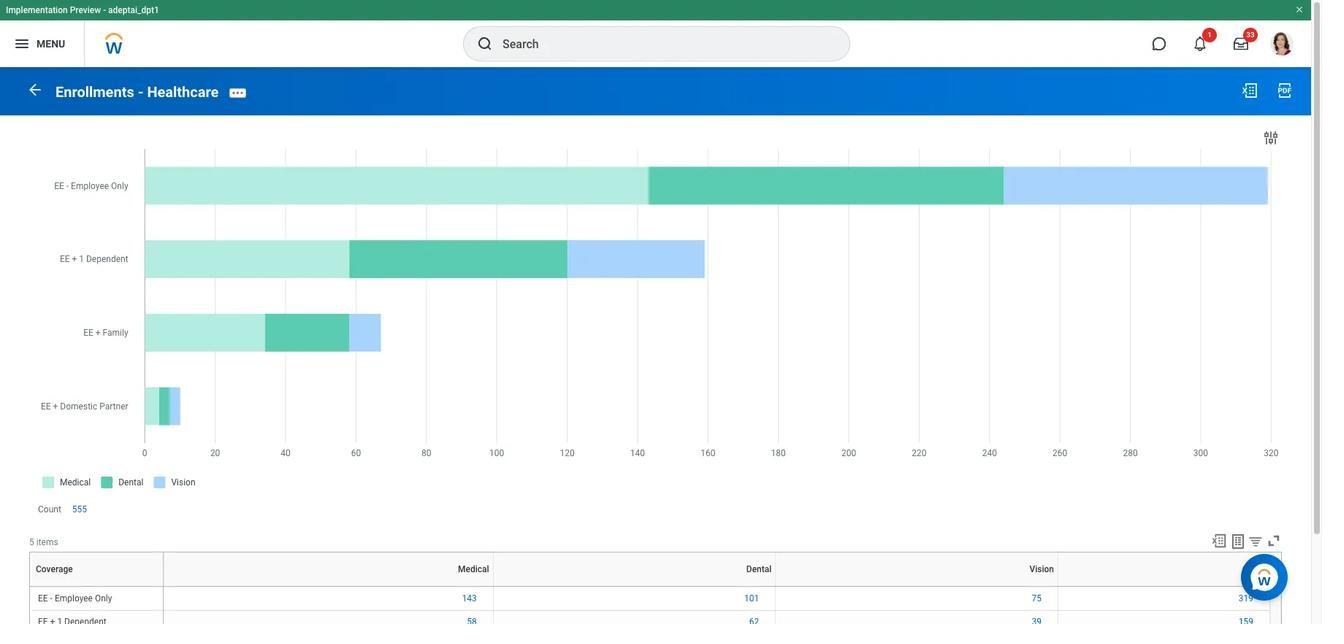 Task type: vqa. For each thing, say whether or not it's contained in the screenshot.
put at the top left of the page
no



Task type: locate. For each thing, give the bounding box(es) containing it.
row element containing coverage
[[31, 553, 166, 587]]

0 horizontal spatial dental
[[633, 587, 635, 587]]

2 row element from the left
[[164, 553, 1273, 587]]

1 horizontal spatial dental
[[747, 565, 772, 575]]

preview
[[70, 5, 101, 15]]

ee
[[38, 594, 48, 604]]

2 vertical spatial count
[[1163, 587, 1165, 587]]

1 vertical spatial coverage
[[96, 587, 99, 587]]

view printable version (pdf) image
[[1276, 82, 1294, 99]]

employee
[[55, 594, 93, 604]]

0 vertical spatial -
[[103, 5, 106, 15]]

coverage up only
[[96, 587, 99, 587]]

0 vertical spatial count
[[38, 505, 61, 515]]

143 button
[[462, 593, 479, 605]]

1 horizontal spatial medical
[[458, 565, 489, 575]]

row element up only
[[31, 553, 166, 587]]

1 vertical spatial dental
[[633, 587, 635, 587]]

row element up 101 in the right of the page
[[164, 553, 1273, 587]]

dental
[[747, 565, 772, 575], [633, 587, 635, 587]]

menu button
[[0, 20, 84, 67]]

0 horizontal spatial count
[[38, 505, 61, 515]]

1 horizontal spatial vision
[[1030, 565, 1054, 575]]

101 button
[[745, 593, 762, 605]]

101
[[745, 594, 759, 604]]

1 button
[[1184, 28, 1217, 60]]

count inside row element
[[1243, 565, 1266, 575]]

75 button
[[1032, 593, 1044, 605]]

implementation
[[6, 5, 68, 15]]

healthcare
[[147, 83, 219, 101]]

count
[[38, 505, 61, 515], [1243, 565, 1266, 575], [1163, 587, 1165, 587]]

5
[[29, 538, 34, 548]]

0 horizontal spatial vision
[[916, 587, 918, 587]]

coverage
[[36, 565, 73, 575], [96, 587, 99, 587]]

5 items
[[29, 538, 58, 548]]

vision
[[1030, 565, 1054, 575], [916, 587, 918, 587]]

coverage inside row element
[[36, 565, 73, 575]]

coverage down items
[[36, 565, 73, 575]]

2 horizontal spatial -
[[138, 83, 144, 101]]

search image
[[476, 35, 494, 53]]

coverage button
[[96, 587, 99, 587]]

toolbar
[[1205, 533, 1282, 552]]

- right preview
[[103, 5, 106, 15]]

only
[[95, 594, 112, 604]]

1 row element from the left
[[31, 553, 166, 587]]

0 vertical spatial medical
[[458, 565, 489, 575]]

justify image
[[13, 35, 31, 53]]

medical
[[458, 565, 489, 575], [327, 587, 329, 587]]

1 vertical spatial -
[[138, 83, 144, 101]]

export to excel image
[[1211, 533, 1227, 549]]

1 vertical spatial medical
[[327, 587, 329, 587]]

2 vertical spatial -
[[50, 594, 53, 604]]

2 horizontal spatial count
[[1243, 565, 1266, 575]]

- for ee - employee only
[[50, 594, 53, 604]]

enrollments - healthcare link
[[56, 83, 219, 101]]

row element
[[31, 553, 166, 587], [164, 553, 1273, 587]]

- right ee on the left
[[50, 594, 53, 604]]

1 vertical spatial count
[[1243, 565, 1266, 575]]

-
[[103, 5, 106, 15], [138, 83, 144, 101], [50, 594, 53, 604]]

menu
[[37, 38, 65, 49]]

0 horizontal spatial medical
[[327, 587, 329, 587]]

export to worksheets image
[[1230, 533, 1247, 551]]

medical inside row element
[[458, 565, 489, 575]]

medical for medical dental vision count
[[327, 587, 329, 587]]

- left healthcare at the left top of the page
[[138, 83, 144, 101]]

1 horizontal spatial coverage
[[96, 587, 99, 587]]

notifications large image
[[1193, 37, 1208, 51]]

items
[[36, 538, 58, 548]]

dental inside row element
[[747, 565, 772, 575]]

vision inside row element
[[1030, 565, 1054, 575]]

0 horizontal spatial -
[[50, 594, 53, 604]]

profile logan mcneil image
[[1271, 32, 1294, 59]]

enrollments
[[56, 83, 134, 101]]

1 horizontal spatial -
[[103, 5, 106, 15]]

1
[[1208, 31, 1212, 39]]

0 vertical spatial dental
[[747, 565, 772, 575]]

vision button
[[916, 587, 918, 587]]

0 horizontal spatial coverage
[[36, 565, 73, 575]]

0 vertical spatial coverage
[[36, 565, 73, 575]]

0 vertical spatial vision
[[1030, 565, 1054, 575]]



Task type: describe. For each thing, give the bounding box(es) containing it.
close environment banner image
[[1295, 5, 1304, 14]]

319
[[1239, 594, 1254, 604]]

medical button
[[327, 587, 330, 587]]

configure and view chart data image
[[1263, 129, 1280, 147]]

select to filter grid data image
[[1248, 534, 1264, 549]]

enrollments - healthcare
[[56, 83, 219, 101]]

- inside 'menu' banner
[[103, 5, 106, 15]]

count column header
[[1058, 587, 1270, 588]]

- for enrollments - healthcare
[[138, 83, 144, 101]]

33
[[1247, 31, 1255, 39]]

Search Workday  search field
[[503, 28, 820, 60]]

row element containing medical
[[164, 553, 1273, 587]]

previous page image
[[26, 81, 44, 99]]

medical for medical
[[458, 565, 489, 575]]

555 button
[[72, 504, 89, 516]]

toolbar inside enrollments - healthcare main content
[[1205, 533, 1282, 552]]

enrollments - healthcare main content
[[0, 67, 1311, 625]]

export to excel image
[[1241, 82, 1259, 99]]

1 horizontal spatial count
[[1163, 587, 1165, 587]]

143
[[462, 594, 477, 604]]

medical dental vision count
[[327, 587, 1165, 587]]

dental button
[[633, 587, 636, 587]]

75
[[1032, 594, 1042, 604]]

inbox large image
[[1234, 37, 1249, 51]]

1 vertical spatial vision
[[916, 587, 918, 587]]

fullscreen image
[[1266, 533, 1282, 549]]

menu banner
[[0, 0, 1311, 67]]

319 button
[[1239, 593, 1256, 605]]

555
[[72, 505, 87, 515]]

33 button
[[1225, 28, 1258, 60]]

ee - employee only
[[38, 594, 112, 604]]

implementation preview -   adeptai_dpt1
[[6, 5, 159, 15]]

adeptai_dpt1
[[108, 5, 159, 15]]



